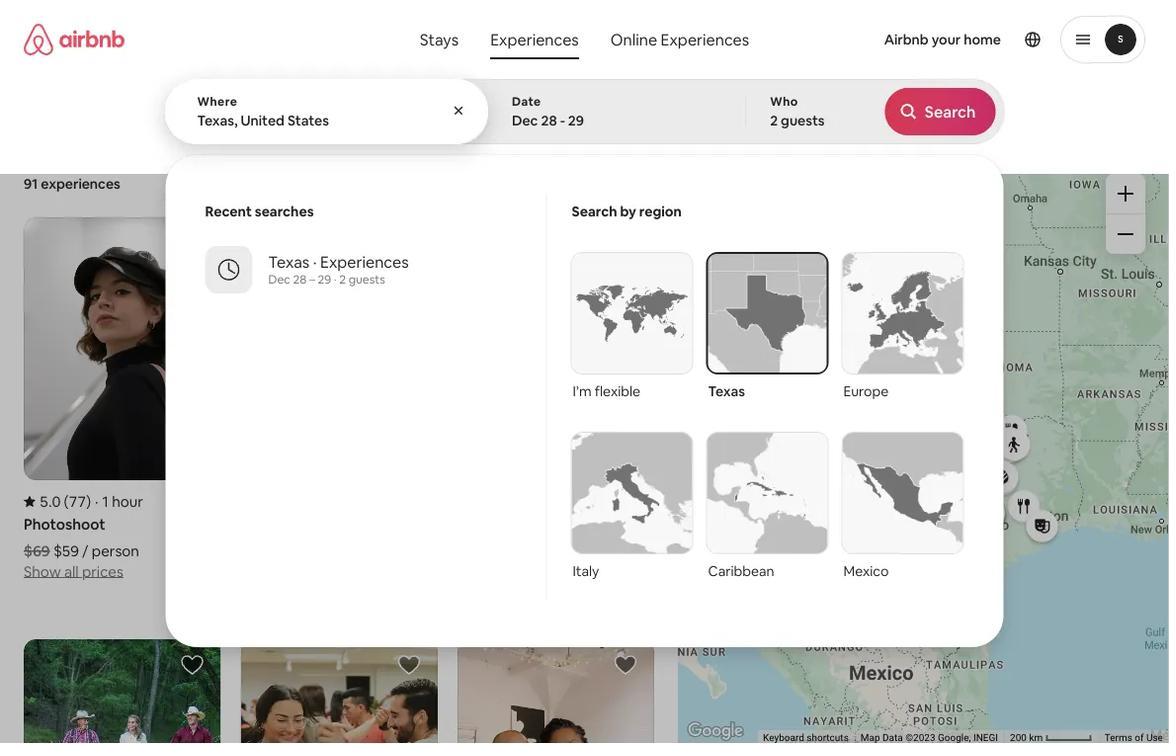 Task type: vqa. For each thing, say whether or not it's contained in the screenshot.
1st 8+ from the bottom of the Filters dialog
no



Task type: describe. For each thing, give the bounding box(es) containing it.
2 inside the texas · experiences dec 28 – 29 · 2 guests
[[339, 272, 346, 287]]

art
[[475, 107, 496, 125]]

show all prices button for prices
[[24, 560, 123, 581]]

beginner
[[458, 514, 520, 534]]

of
[[1135, 732, 1144, 744]]

texas for texas
[[708, 383, 745, 400]]

google map
showing 20 experiences. region
[[678, 150, 1170, 744]]

add to wishlist image
[[180, 653, 204, 677]]

search
[[572, 203, 617, 220]]

who
[[770, 94, 799, 109]]

with
[[491, 533, 522, 553]]

photoshoot group
[[24, 218, 221, 581]]

person inside photoshoot $69 $59 / person show all prices
[[92, 541, 139, 560]]

sports
[[900, 107, 942, 125]]

recent
[[205, 203, 252, 220]]

photoshoot $69 $59 / person show all prices
[[24, 514, 139, 581]]

airbnb
[[885, 31, 929, 48]]

©2023
[[906, 732, 936, 744]]

art and culture
[[475, 107, 571, 125]]

none search field containing stays
[[165, 0, 1005, 648]]

flexible
[[595, 383, 641, 400]]

prices inside 2 hours beginner holiday light bike ride with rentals / person show all prices
[[516, 581, 557, 600]]

2 inside 2 hours beginner holiday light bike ride with rentals / person show all prices
[[516, 492, 524, 511]]

1 horizontal spatial ·
[[313, 252, 317, 272]]

all inside photoshoot $69 $59 / person show all prices
[[64, 562, 79, 581]]

28 inside date dec 28 - 29
[[541, 112, 557, 130]]

rentals
[[525, 533, 576, 553]]

i'm
[[573, 383, 592, 400]]

profile element
[[769, 0, 1146, 79]]

guests inside who 2 guests
[[781, 112, 825, 130]]

keyboard
[[763, 732, 805, 744]]

add to wishlist image inside beginner holiday light bike ride with rentals group
[[614, 231, 638, 255]]

texas for texas · experiences dec 28 – 29 · 2 guests
[[268, 252, 310, 272]]

photoshoot
[[24, 514, 106, 534]]

terms of use link
[[1105, 732, 1164, 744]]

keyboard shortcuts button
[[763, 731, 849, 744]]

Tours button
[[970, 96, 1044, 135]]

91 experiences
[[24, 175, 120, 193]]

shortcuts
[[807, 732, 849, 744]]

29 inside date dec 28 - 29
[[568, 112, 584, 130]]

2 inside who 2 guests
[[770, 112, 778, 130]]

experiences inside button
[[491, 29, 579, 49]]

inegi
[[974, 732, 999, 744]]

Entertainment button
[[599, 96, 730, 135]]

200 km
[[1011, 732, 1046, 744]]

and for art
[[499, 107, 523, 125]]

show inside photoshoot $69 $59 / person show all prices
[[24, 562, 61, 581]]

5.0 out of 5 average rating,  77 reviews image
[[24, 492, 91, 511]]

200
[[1011, 732, 1027, 744]]

mexico
[[844, 563, 889, 580]]

caribbean
[[708, 563, 775, 580]]

add to wishlist image inside photoshoot 'group'
[[180, 231, 204, 255]]

recent searches
[[205, 203, 314, 220]]

2 hours beginner holiday light bike ride with rentals / person show all prices
[[458, 492, 647, 600]]

guests inside the texas · experiences dec 28 – 29 · 2 guests
[[349, 272, 385, 287]]

airbnb your home link
[[873, 19, 1013, 60]]

by
[[620, 203, 637, 220]]

light
[[579, 514, 614, 534]]

google,
[[938, 732, 972, 744]]

searches
[[255, 203, 314, 220]]

show all prices button for with
[[458, 579, 557, 600]]

keyboard shortcuts
[[763, 732, 849, 744]]

map data ©2023 google, inegi
[[861, 732, 999, 744]]

online
[[611, 29, 658, 49]]

italy
[[573, 563, 600, 580]]

hours
[[527, 492, 565, 511]]

dec inside the texas · experiences dec 28 – 29 · 2 guests
[[268, 272, 291, 287]]

experiences inside the texas · experiences dec 28 – 29 · 2 guests
[[320, 252, 409, 272]]

recent searches group
[[181, 195, 546, 302]]

hour
[[112, 492, 143, 511]]



Task type: locate. For each thing, give the bounding box(es) containing it.
1 and from the left
[[499, 107, 523, 125]]

0 horizontal spatial ·
[[95, 492, 98, 511]]

· right –
[[334, 272, 337, 287]]

0 horizontal spatial 2
[[339, 272, 346, 287]]

/ inside 2 hours beginner holiday light bike ride with rentals / person show all prices
[[516, 560, 522, 579]]

dec inside date dec 28 - 29
[[512, 112, 538, 130]]

region
[[640, 203, 682, 220]]

5.0 (77)
[[40, 492, 91, 511]]

2 vertical spatial 2
[[516, 492, 524, 511]]

28 left –
[[293, 272, 307, 287]]

prices down "photoshoot"
[[82, 562, 123, 581]]

1 horizontal spatial all
[[498, 581, 512, 600]]

holiday
[[523, 514, 576, 534]]

i'm flexible
[[573, 383, 641, 400]]

1 horizontal spatial show
[[458, 581, 495, 600]]

texas
[[268, 252, 310, 272], [708, 383, 745, 400]]

$69
[[24, 541, 50, 560]]

Sports button
[[880, 96, 962, 135]]

culture
[[526, 107, 571, 125]]

terms
[[1105, 732, 1133, 744]]

person inside 2 hours beginner holiday light bike ride with rentals / person show all prices
[[525, 560, 573, 579]]

prices
[[82, 562, 123, 581], [516, 581, 557, 600]]

prices down rentals
[[516, 581, 557, 600]]

prices inside photoshoot $69 $59 / person show all prices
[[82, 562, 123, 581]]

all down $59
[[64, 562, 79, 581]]

person right $59
[[92, 541, 139, 560]]

1 vertical spatial guests
[[349, 272, 385, 287]]

and
[[499, 107, 523, 125], [793, 107, 817, 125]]

stays
[[420, 29, 459, 49]]

all down the with
[[498, 581, 512, 600]]

person
[[92, 541, 139, 560], [525, 560, 573, 579]]

· inside photoshoot 'group'
[[95, 492, 98, 511]]

0 horizontal spatial 28
[[293, 272, 307, 287]]

experiences right online
[[661, 29, 750, 49]]

29 inside the texas · experiences dec 28 – 29 · 2 guests
[[318, 272, 331, 287]]

tours
[[989, 107, 1024, 125]]

91
[[24, 175, 38, 193]]

zoom out image
[[1118, 226, 1134, 242]]

texas · experiences dec 28 – 29 · 2 guests
[[268, 252, 409, 287]]

who 2 guests
[[770, 94, 825, 130]]

2 horizontal spatial ·
[[334, 272, 337, 287]]

2
[[770, 112, 778, 130], [339, 272, 346, 287], [516, 492, 524, 511]]

·
[[313, 252, 317, 272], [334, 272, 337, 287], [95, 492, 98, 511]]

add to wishlist image
[[180, 231, 204, 255], [614, 231, 638, 255], [397, 653, 421, 677], [614, 653, 638, 677]]

28
[[541, 112, 557, 130], [293, 272, 307, 287]]

and left drink
[[793, 107, 817, 125]]

$59
[[53, 541, 79, 560]]

2 horizontal spatial experiences
[[661, 29, 750, 49]]

experiences
[[41, 175, 120, 193]]

0 vertical spatial dec
[[512, 112, 538, 130]]

28 inside the texas · experiences dec 28 – 29 · 2 guests
[[293, 272, 307, 287]]

29 right -
[[568, 112, 584, 130]]

and inside art and culture button
[[499, 107, 523, 125]]

None search field
[[165, 0, 1005, 648]]

Food and drink button
[[738, 96, 872, 135]]

experiences inside 'link'
[[661, 29, 750, 49]]

1 horizontal spatial dec
[[512, 112, 538, 130]]

0 horizontal spatial prices
[[82, 562, 123, 581]]

0 vertical spatial 28
[[541, 112, 557, 130]]

0 horizontal spatial /
[[82, 541, 88, 560]]

experiences
[[491, 29, 579, 49], [661, 29, 750, 49], [320, 252, 409, 272]]

1 horizontal spatial experiences
[[491, 29, 579, 49]]

· left 1
[[95, 492, 98, 511]]

airbnb your home
[[885, 31, 1002, 48]]

experiences button
[[475, 20, 595, 59]]

drink
[[820, 107, 852, 125]]

online experiences
[[611, 29, 750, 49]]

guests down the who at top right
[[781, 112, 825, 130]]

-
[[560, 112, 565, 130]]

date dec 28 - 29
[[512, 94, 584, 130]]

guests right –
[[349, 272, 385, 287]]

29
[[568, 112, 584, 130], [318, 272, 331, 287]]

person down rentals
[[525, 560, 573, 579]]

show
[[24, 562, 61, 581], [458, 581, 495, 600]]

all inside 2 hours beginner holiday light bike ride with rentals / person show all prices
[[498, 581, 512, 600]]

/
[[82, 541, 88, 560], [516, 560, 522, 579]]

online experiences link
[[595, 20, 765, 59]]

show all prices button inside beginner holiday light bike ride with rentals group
[[458, 579, 557, 600]]

search by region
[[572, 203, 682, 220]]

0 horizontal spatial texas
[[268, 252, 310, 272]]

zoom in image
[[1118, 186, 1134, 202]]

1 vertical spatial texas
[[708, 383, 745, 400]]

data
[[883, 732, 904, 744]]

2 horizontal spatial 2
[[770, 112, 778, 130]]

guests
[[781, 112, 825, 130], [349, 272, 385, 287]]

2 left hours
[[516, 492, 524, 511]]

1 horizontal spatial 2
[[516, 492, 524, 511]]

1 horizontal spatial show all prices button
[[458, 579, 557, 600]]

map
[[861, 732, 881, 744]]

0 horizontal spatial and
[[499, 107, 523, 125]]

Art and culture button
[[455, 96, 591, 135]]

1 horizontal spatial and
[[793, 107, 817, 125]]

0 vertical spatial guests
[[781, 112, 825, 130]]

show all prices button down the with
[[458, 579, 557, 600]]

dec down date in the left top of the page
[[512, 112, 538, 130]]

show down ride
[[458, 581, 495, 600]]

–
[[309, 272, 315, 287]]

1 horizontal spatial prices
[[516, 581, 557, 600]]

and inside food and drink button
[[793, 107, 817, 125]]

200 km button
[[1005, 731, 1099, 744]]

terms of use
[[1105, 732, 1164, 744]]

europe
[[844, 383, 889, 400]]

0 vertical spatial 2
[[770, 112, 778, 130]]

0 horizontal spatial person
[[92, 541, 139, 560]]

what can we help you find? tab list
[[404, 20, 595, 59]]

1 vertical spatial dec
[[268, 272, 291, 287]]

1
[[102, 492, 109, 511]]

0 horizontal spatial show all prices button
[[24, 560, 123, 581]]

date
[[512, 94, 541, 109]]

2 right –
[[339, 272, 346, 287]]

texas inside the texas · experiences dec 28 – 29 · 2 guests
[[268, 252, 310, 272]]

show all prices button down "photoshoot"
[[24, 560, 123, 581]]

experiences up date in the left top of the page
[[491, 29, 579, 49]]

food
[[758, 107, 790, 125]]

0 vertical spatial texas
[[268, 252, 310, 272]]

your
[[932, 31, 961, 48]]

km
[[1030, 732, 1043, 744]]

1 horizontal spatial 29
[[568, 112, 584, 130]]

0 horizontal spatial experiences
[[320, 252, 409, 272]]

· down searches
[[313, 252, 317, 272]]

dec
[[512, 112, 538, 130], [268, 272, 291, 287]]

0 horizontal spatial show
[[24, 562, 61, 581]]

1 horizontal spatial 28
[[541, 112, 557, 130]]

and right art
[[499, 107, 523, 125]]

show all prices button
[[24, 560, 123, 581], [458, 579, 557, 600]]

1 vertical spatial 28
[[293, 272, 307, 287]]

stays button
[[404, 20, 475, 59]]

0 horizontal spatial 29
[[318, 272, 331, 287]]

/ inside photoshoot $69 $59 / person show all prices
[[82, 541, 88, 560]]

where
[[197, 94, 238, 109]]

2 down the who at top right
[[770, 112, 778, 130]]

1 horizontal spatial texas
[[708, 383, 745, 400]]

1 horizontal spatial guests
[[781, 112, 825, 130]]

5.0
[[40, 492, 61, 511]]

0 horizontal spatial dec
[[268, 272, 291, 287]]

beginner holiday light bike ride with rentals group
[[458, 218, 655, 600]]

1 horizontal spatial /
[[516, 560, 522, 579]]

all
[[64, 562, 79, 581], [498, 581, 512, 600]]

experiences tab panel
[[165, 79, 1005, 648]]

2 and from the left
[[793, 107, 817, 125]]

28 left -
[[541, 112, 557, 130]]

and for food
[[793, 107, 817, 125]]

Where field
[[197, 112, 456, 130]]

0 horizontal spatial all
[[64, 562, 79, 581]]

food and drink
[[758, 107, 852, 125]]

ride
[[458, 533, 488, 553]]

1 horizontal spatial person
[[525, 560, 573, 579]]

home
[[964, 31, 1002, 48]]

show down $69
[[24, 562, 61, 581]]

/ down the with
[[516, 560, 522, 579]]

google image
[[683, 719, 749, 744]]

(77)
[[64, 492, 91, 511]]

29 right –
[[318, 272, 331, 287]]

use
[[1147, 732, 1164, 744]]

0 horizontal spatial guests
[[349, 272, 385, 287]]

dec left –
[[268, 272, 291, 287]]

· 1 hour
[[95, 492, 143, 511]]

1 vertical spatial 2
[[339, 272, 346, 287]]

bike
[[617, 514, 647, 534]]

1 vertical spatial 29
[[318, 272, 331, 287]]

/ right $59
[[82, 541, 88, 560]]

experiences right –
[[320, 252, 409, 272]]

0 vertical spatial 29
[[568, 112, 584, 130]]

show inside 2 hours beginner holiday light bike ride with rentals / person show all prices
[[458, 581, 495, 600]]

show all prices button inside photoshoot 'group'
[[24, 560, 123, 581]]



